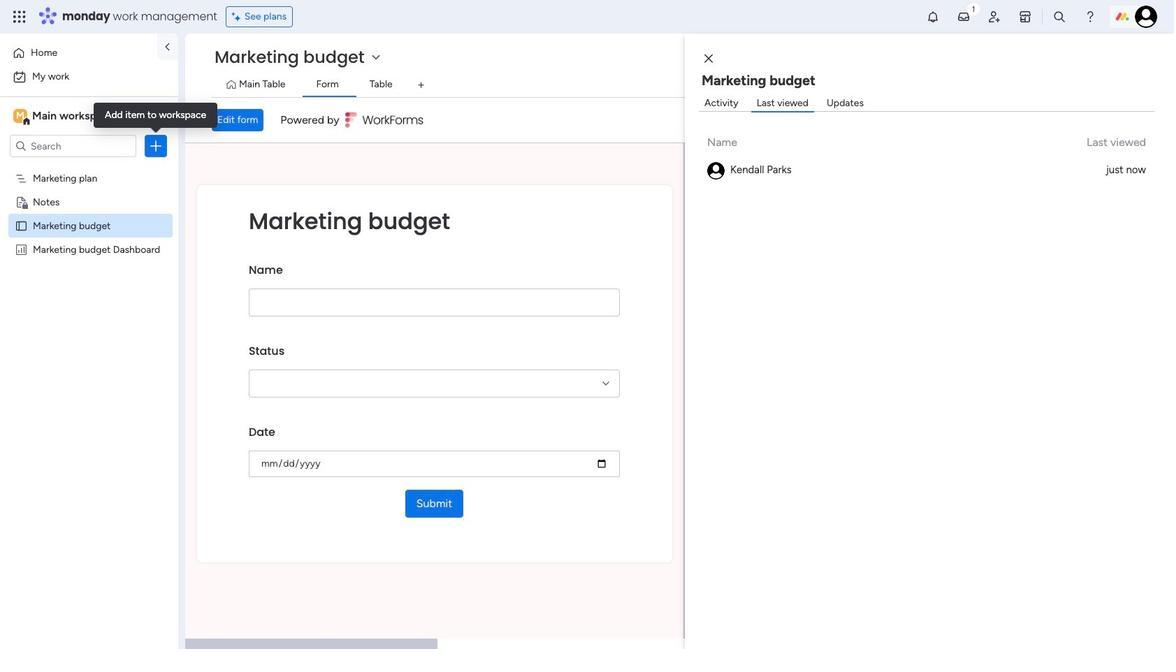 Task type: locate. For each thing, give the bounding box(es) containing it.
help image
[[1083, 10, 1097, 24]]

tab
[[410, 74, 432, 96]]

Choose a date date field
[[249, 451, 620, 477]]

add view image
[[418, 80, 424, 90]]

tab list
[[212, 74, 1153, 97]]

notifications image
[[926, 10, 940, 24]]

monday marketplace image
[[1018, 10, 1032, 24]]

2 vertical spatial option
[[0, 165, 178, 168]]

1 image
[[967, 1, 980, 16]]

private board image
[[15, 195, 28, 208]]

options image
[[149, 139, 163, 153]]

list box
[[0, 163, 178, 450]]

option
[[8, 42, 149, 64], [8, 66, 170, 88], [0, 165, 178, 168]]

form form
[[185, 143, 683, 639]]

3 group from the top
[[249, 414, 620, 490]]

Search in workspace field
[[29, 138, 117, 154]]

name text field
[[249, 289, 620, 317]]

search everything image
[[1052, 10, 1066, 24]]

group
[[249, 252, 620, 333], [249, 333, 620, 414], [249, 414, 620, 490]]



Task type: vqa. For each thing, say whether or not it's contained in the screenshot.
top work
no



Task type: describe. For each thing, give the bounding box(es) containing it.
kendall parks image
[[1135, 6, 1157, 28]]

workspace image
[[13, 108, 27, 124]]

2 group from the top
[[249, 333, 620, 414]]

public dashboard image
[[15, 242, 28, 256]]

1 group from the top
[[249, 252, 620, 333]]

0 vertical spatial option
[[8, 42, 149, 64]]

1 vertical spatial option
[[8, 66, 170, 88]]

workforms logo image
[[345, 109, 424, 131]]

kendall parks image
[[707, 162, 725, 180]]

select product image
[[13, 10, 27, 24]]

see plans image
[[232, 9, 244, 24]]

public board image
[[15, 219, 28, 232]]

workspace selection element
[[13, 108, 117, 126]]

update feed image
[[957, 10, 971, 24]]

close image
[[704, 53, 713, 64]]

invite members image
[[987, 10, 1001, 24]]



